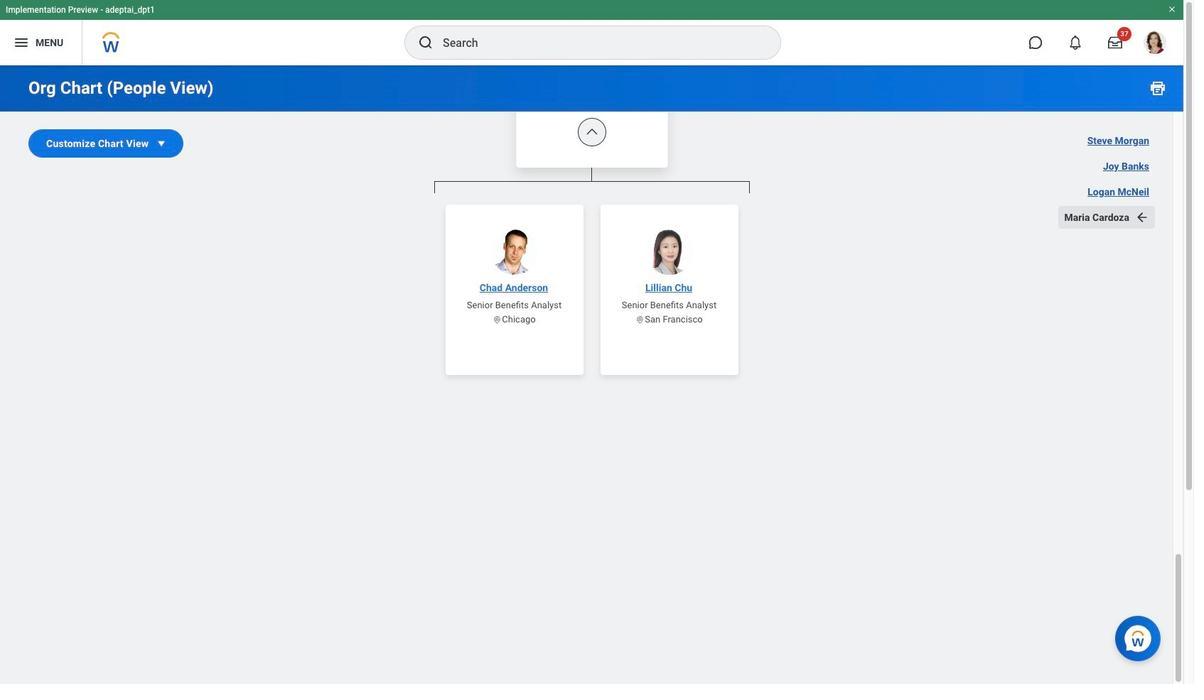 Task type: vqa. For each thing, say whether or not it's contained in the screenshot.
arrow left image
yes



Task type: describe. For each thing, give the bounding box(es) containing it.
justify image
[[13, 34, 30, 51]]

search image
[[417, 34, 434, 51]]

close environment banner image
[[1168, 5, 1177, 14]]

notifications large image
[[1068, 36, 1083, 50]]

2 location image from the left
[[636, 315, 645, 325]]

arrow left image
[[1135, 210, 1150, 225]]

profile logan mcneil image
[[1144, 31, 1167, 57]]

chevron up image
[[585, 125, 599, 139]]



Task type: locate. For each thing, give the bounding box(es) containing it.
caret down image
[[154, 136, 169, 151]]

banner
[[0, 0, 1184, 65]]

0 horizontal spatial location image
[[493, 315, 502, 325]]

1 location image from the left
[[493, 315, 502, 325]]

location image
[[493, 315, 502, 325], [636, 315, 645, 325]]

1 horizontal spatial location image
[[636, 315, 645, 325]]

inbox large image
[[1108, 36, 1122, 50]]

main content
[[0, 0, 1184, 685]]

Search Workday  search field
[[443, 27, 751, 58]]

maria cardoza, maria cardoza, 2 direct reports element
[[434, 193, 750, 684]]

print org chart image
[[1150, 80, 1167, 97]]



